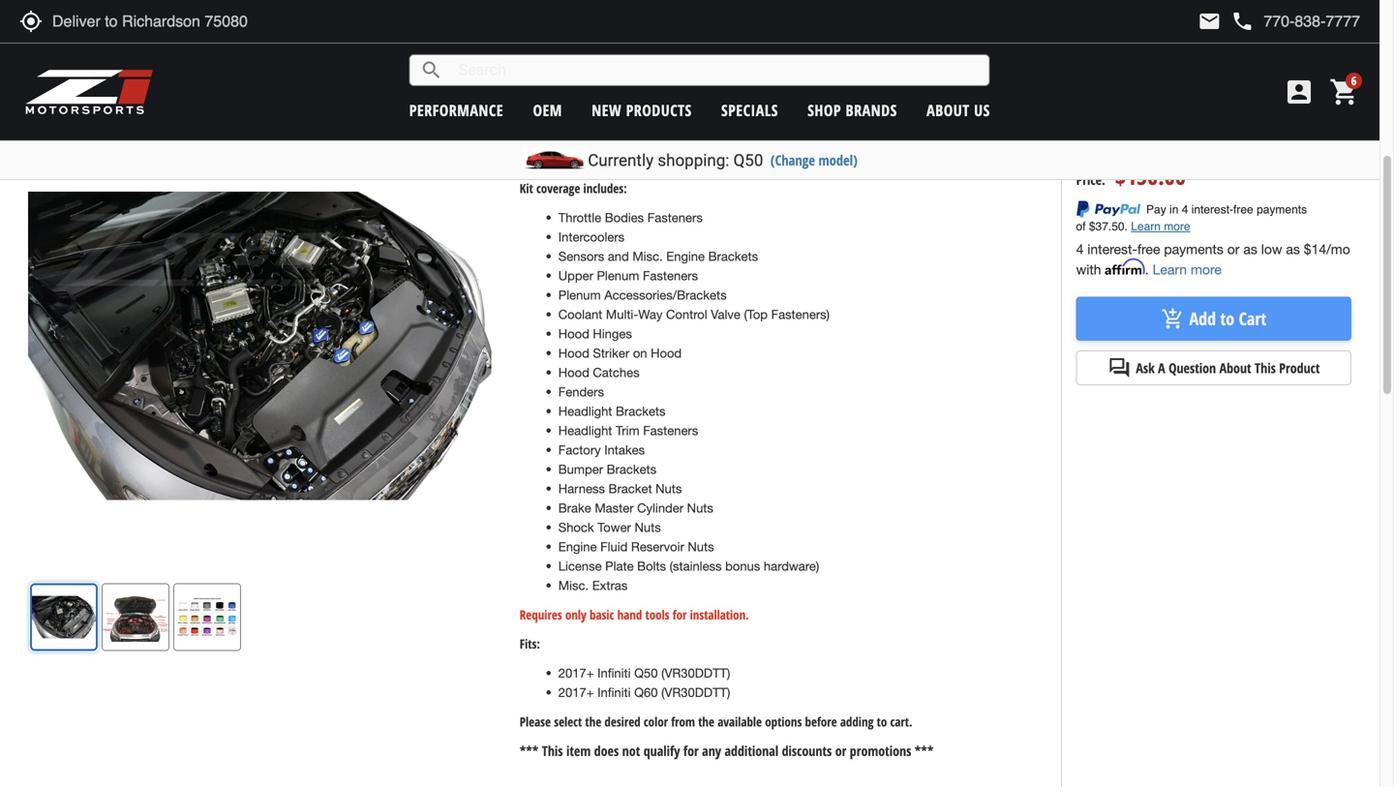 Task type: vqa. For each thing, say whether or not it's contained in the screenshot.
'(32)' within the '2 Bolt  Exhaust Gasket star star star star star_half (32) $7'
no



Task type: describe. For each thing, give the bounding box(es) containing it.
"installed"
[[938, 84, 996, 99]]

any
[[702, 742, 722, 760]]

0 vertical spatial plenum
[[597, 268, 640, 284]]

hardware)
[[764, 559, 820, 574]]

the right select
[[585, 714, 602, 731]]

performance link
[[409, 100, 504, 121]]

hood down way on the left top of page
[[651, 346, 682, 361]]

most
[[935, 132, 963, 147]]

way
[[639, 307, 663, 322]]

0 vertical spatial easy
[[600, 65, 626, 80]]

for right bolt
[[991, 65, 1006, 80]]

0 horizontal spatial new
[[592, 100, 622, 121]]

photos
[[520, 103, 559, 118]]

accessories/brackets
[[605, 288, 727, 303]]

hinges
[[593, 327, 632, 342]]

coverage inside this kit provides the deepest coverage available on the market and at the most reasonable cost.
[[685, 132, 737, 147]]

intercoolers
[[559, 230, 625, 245]]

phone
[[1231, 10, 1255, 33]]

kit inside stainless steel provides an economical and highly corrosion-resistant material for dress-up hardware and the kit is available in a variety of finish-washer colors (bolts are stainless/silver colored).
[[622, 16, 635, 31]]

striker
[[593, 346, 630, 361]]

help
[[1258, 128, 1279, 149]]

shopping:
[[658, 151, 730, 170]]

1 horizontal spatial are
[[834, 84, 852, 99]]

bolt/washer.
[[727, 84, 795, 99]]

license
[[559, 559, 602, 574]]

hand
[[617, 607, 642, 624]]

includes:
[[584, 180, 627, 197]]

oem link
[[533, 100, 563, 121]]

factory
[[559, 443, 601, 458]]

4
[[1077, 241, 1084, 257]]

tower
[[598, 520, 631, 535]]

0 horizontal spatial or
[[836, 742, 847, 760]]

shop
[[808, 100, 842, 121]]

add_shopping_cart add to cart
[[1162, 307, 1267, 331]]

the right from
[[698, 714, 715, 731]]

fasteners)
[[772, 307, 830, 322]]

2 as from the left
[[1287, 241, 1301, 257]]

does
[[594, 742, 619, 760]]

1 vertical spatial easy
[[781, 103, 807, 118]]

q50 for infiniti
[[635, 666, 658, 681]]

this inside this kit provides the deepest coverage available on the market and at the most reasonable cost.
[[520, 132, 543, 147]]

learn
[[1153, 261, 1187, 277]]

ships
[[1077, 130, 1108, 151]]

currently
[[588, 151, 654, 170]]

2 horizontal spatial to
[[1221, 307, 1235, 331]]

corrosion-
[[805, 0, 862, 12]]

0 vertical spatial brackets
[[709, 249, 758, 264]]

shop brands
[[808, 100, 898, 121]]

fasteners up accessories/brackets
[[643, 268, 698, 284]]

(change
[[771, 151, 815, 169]]

4 interest-free payments or as low as $14
[[1077, 241, 1327, 257]]

stainless steel provides an economical and highly corrosion-resistant material for dress-up hardware and the kit is available in a variety of finish-washer colors (bolts are stainless/silver colored).
[[520, 0, 1031, 51]]

dress-
[[981, 0, 1016, 12]]

cost.
[[520, 152, 548, 167]]

qualify
[[644, 742, 680, 760]]

1 as from the left
[[1244, 241, 1258, 257]]

1 infiniti from the top
[[598, 666, 631, 681]]

2 vertical spatial to
[[877, 714, 887, 731]]

stainless/silver
[[520, 36, 602, 51]]

learn more link
[[1153, 261, 1222, 277]]

master
[[595, 501, 634, 516]]

requires only basic hand tools for installation.
[[520, 607, 749, 624]]

fits:
[[520, 636, 540, 653]]

/mo with
[[1077, 241, 1351, 277]]

up inside stainless steel provides an economical and highly corrosion-resistant material for dress-up hardware and the kit is available in a variety of finish-washer colors (bolts are stainless/silver colored).
[[1016, 0, 1031, 12]]

multi-
[[606, 307, 639, 322]]

nuts up reservoir
[[635, 520, 661, 535]]

available inside stainless steel provides an economical and highly corrosion-resistant material for dress-up hardware and the kit is available in a variety of finish-washer colors (bolts are stainless/silver colored).
[[651, 16, 700, 31]]

add
[[1190, 307, 1216, 331]]

item
[[567, 742, 591, 760]]

desired
[[605, 714, 641, 731]]

in inside stainless steel provides an economical and highly corrosion-resistant material for dress-up hardware and the kit is available in a variety of finish-washer colors (bolts are stainless/silver colored).
[[704, 16, 713, 31]]

available inside "fasteners are easy to install and bagged by function...simply take out a factory bolt for the area, match it up and install the new bolt/washer. there are also extensive "installed" photos available in our product listing for your easy reference."
[[563, 103, 612, 118]]

with
[[1077, 261, 1102, 277]]

the right at
[[914, 132, 932, 147]]

1 (vr30ddtt) from the top
[[662, 666, 731, 681]]

ask
[[1136, 359, 1155, 377]]

nuts right cylinder at left bottom
[[687, 501, 714, 516]]

at
[[900, 132, 911, 147]]

for left any
[[684, 742, 699, 760]]

is
[[638, 16, 647, 31]]

in inside "fasteners are easy to install and bagged by function...simply take out a factory bolt for the area, match it up and install the new bolt/washer. there are also extensive "installed" photos available in our product listing for your easy reference."
[[615, 103, 625, 118]]

available inside this kit provides the deepest coverage available on the market and at the most reasonable cost.
[[741, 132, 790, 147]]

control
[[666, 307, 708, 322]]

kit inside this kit provides the deepest coverage available on the market and at the most reasonable cost.
[[547, 132, 560, 147]]

your
[[753, 103, 778, 118]]

market
[[833, 132, 872, 147]]

days.
[[1222, 130, 1253, 151]]

on inside 'throttle bodies fasteners intercoolers sensors and misc. engine brackets upper plenum fasteners plenum accessories/brackets coolant multi-way control valve (top fasteners) hood hinges hood striker on hood hood catches fenders headlight brackets headlight trim fasteners factory intakes bumper brackets harness bracket nuts brake master cylinder nuts shock tower nuts engine fluid reservoir nuts license plate bolts (stainless bonus hardware) misc. extras'
[[633, 346, 647, 361]]

0 vertical spatial install
[[644, 65, 676, 80]]

also
[[855, 84, 878, 99]]

account_box
[[1284, 77, 1315, 108]]

2 (vr30ddtt) from the top
[[662, 685, 731, 700]]

fasteners are easy to install and bagged by function...simply take out a factory bolt for the area, match it up and install the new bolt/washer. there are also extensive "installed" photos available in our product listing for your easy reference.
[[520, 65, 1027, 118]]

discounts
[[782, 742, 832, 760]]

fluid
[[601, 540, 628, 555]]

the right bolt
[[1010, 65, 1027, 80]]

variety
[[727, 16, 764, 31]]

cart
[[1239, 307, 1267, 331]]

and left bagged
[[680, 65, 701, 80]]

by
[[751, 65, 765, 80]]

1 vertical spatial engine
[[559, 540, 597, 555]]

currently shopping: q50 (change model)
[[588, 151, 858, 170]]

0 horizontal spatial coverage
[[537, 180, 580, 197]]

cart.
[[891, 714, 913, 731]]

1 horizontal spatial engine
[[667, 249, 705, 264]]

1 headlight from the top
[[559, 404, 612, 419]]

1 vertical spatial are
[[579, 65, 596, 80]]

ships within 5 business days. help
[[1077, 128, 1279, 151]]

about us
[[927, 100, 991, 121]]

nuts up cylinder at left bottom
[[656, 482, 682, 497]]

valve
[[711, 307, 741, 322]]

are inside stainless steel provides an economical and highly corrosion-resistant material for dress-up hardware and the kit is available in a variety of finish-washer colors (bolts are stainless/silver colored).
[[933, 16, 951, 31]]

(bolts
[[899, 16, 930, 31]]

hood up fenders
[[559, 365, 590, 380]]

(top
[[744, 307, 768, 322]]

add_shopping_cart
[[1162, 307, 1185, 331]]

0 horizontal spatial about
[[927, 100, 970, 121]]

finish-
[[782, 16, 817, 31]]

2017+ infiniti q50 (vr30ddtt) 2017+ infiniti q60 (vr30ddtt)
[[559, 666, 731, 700]]

Search search field
[[443, 55, 990, 85]]

2 2017+ from the top
[[559, 685, 594, 700]]

and up the our
[[618, 84, 639, 99]]

oem
[[533, 100, 563, 121]]

color
[[644, 714, 668, 731]]

the up product
[[679, 84, 696, 99]]

select
[[554, 714, 582, 731]]



Task type: locate. For each thing, give the bounding box(es) containing it.
1 vertical spatial q50
[[635, 666, 658, 681]]

new inside "fasteners are easy to install and bagged by function...simply take out a factory bolt for the area, match it up and install the new bolt/washer. there are also extensive "installed" photos available in our product listing for your easy reference."
[[700, 84, 723, 99]]

q50 left (change on the right top of page
[[734, 151, 764, 170]]

available up 'additional'
[[718, 714, 762, 731]]

2 headlight from the top
[[559, 423, 612, 438]]

0 horizontal spatial in
[[615, 103, 625, 118]]

1 vertical spatial kit
[[547, 132, 560, 147]]

provides inside this kit provides the deepest coverage available on the market and at the most reasonable cost.
[[563, 132, 612, 147]]

bodies
[[605, 210, 644, 225]]

model)
[[819, 151, 858, 169]]

fasteners right bodies
[[648, 210, 703, 225]]

business
[[1166, 130, 1218, 151]]

1 vertical spatial or
[[836, 742, 847, 760]]

0 vertical spatial about
[[927, 100, 970, 121]]

0 vertical spatial infiniti
[[598, 666, 631, 681]]

install
[[644, 65, 676, 80], [643, 84, 675, 99]]

are down material at the right top of the page
[[933, 16, 951, 31]]

1 vertical spatial about
[[1220, 359, 1252, 377]]

2 horizontal spatial are
[[933, 16, 951, 31]]

hood down the "coolant"
[[559, 327, 590, 342]]

0 vertical spatial are
[[933, 16, 951, 31]]

the inside stainless steel provides an economical and highly corrosion-resistant material for dress-up hardware and the kit is available in a variety of finish-washer colors (bolts are stainless/silver colored).
[[600, 16, 618, 31]]

a
[[1159, 359, 1166, 377]]

1 vertical spatial headlight
[[559, 423, 612, 438]]

provides up the currently
[[563, 132, 612, 147]]

0 horizontal spatial ***
[[520, 742, 539, 760]]

1 vertical spatial this
[[1255, 359, 1276, 377]]

0 vertical spatial up
[[1016, 0, 1031, 12]]

0 vertical spatial coverage
[[685, 132, 737, 147]]

bonus
[[726, 559, 761, 574]]

2017+
[[559, 666, 594, 681], [559, 685, 594, 700]]

on inside this kit provides the deepest coverage available on the market and at the most reasonable cost.
[[794, 132, 808, 147]]

0 vertical spatial headlight
[[559, 404, 612, 419]]

0 vertical spatial or
[[1228, 241, 1240, 257]]

0 horizontal spatial q50
[[635, 666, 658, 681]]

question
[[1169, 359, 1217, 377]]

available down your
[[741, 132, 790, 147]]

shopping_cart link
[[1325, 77, 1361, 108]]

about us link
[[927, 100, 991, 121]]

in left the our
[[615, 103, 625, 118]]

products
[[626, 100, 692, 121]]

2 vertical spatial are
[[834, 84, 852, 99]]

extras
[[592, 578, 628, 593]]

*** down please
[[520, 742, 539, 760]]

0 horizontal spatial misc.
[[559, 578, 589, 593]]

provides up is
[[606, 0, 654, 12]]

more
[[1191, 261, 1222, 277]]

and left at
[[875, 132, 896, 147]]

up right material at the right top of the page
[[1016, 0, 1031, 12]]

on right "striker"
[[633, 346, 647, 361]]

and inside 'throttle bodies fasteners intercoolers sensors and misc. engine brackets upper plenum fasteners plenum accessories/brackets coolant multi-way control valve (top fasteners) hood hinges hood striker on hood hood catches fenders headlight brackets headlight trim fasteners factory intakes bumper brackets harness bracket nuts brake master cylinder nuts shock tower nuts engine fluid reservoir nuts license plate bolts (stainless bonus hardware) misc. extras'
[[608, 249, 629, 264]]

0 horizontal spatial easy
[[600, 65, 626, 80]]

kit left is
[[622, 16, 635, 31]]

cylinder
[[637, 501, 684, 516]]

1 vertical spatial a
[[913, 65, 920, 80]]

1 vertical spatial on
[[633, 346, 647, 361]]

product
[[1280, 359, 1320, 377]]

provides for kit
[[563, 132, 612, 147]]

infiniti
[[598, 666, 631, 681], [598, 685, 631, 700]]

0 horizontal spatial on
[[633, 346, 647, 361]]

coverage right kit
[[537, 180, 580, 197]]

1 vertical spatial new
[[592, 100, 622, 121]]

new up listing
[[700, 84, 723, 99]]

as
[[1244, 241, 1258, 257], [1287, 241, 1301, 257]]

1 horizontal spatial q50
[[734, 151, 764, 170]]

1 horizontal spatial or
[[1228, 241, 1240, 257]]

requires
[[520, 607, 562, 624]]

1 horizontal spatial easy
[[781, 103, 807, 118]]

0 vertical spatial provides
[[606, 0, 654, 12]]

shop brands link
[[808, 100, 898, 121]]

0 vertical spatial engine
[[667, 249, 705, 264]]

price: $150.00
[[1077, 160, 1186, 192]]

z1 motorsports logo image
[[24, 68, 154, 116]]

2 vertical spatial this
[[542, 742, 563, 760]]

brackets up valve
[[709, 249, 758, 264]]

fasteners right trim
[[643, 423, 699, 438]]

easy
[[600, 65, 626, 80], [781, 103, 807, 118]]

a down economical
[[717, 16, 724, 31]]

for left dress-
[[962, 0, 977, 12]]

new
[[700, 84, 723, 99], [592, 100, 622, 121]]

1 vertical spatial up
[[600, 84, 615, 99]]

1 horizontal spatial a
[[913, 65, 920, 80]]

about down '"installed"'
[[927, 100, 970, 121]]

q50 for shopping:
[[734, 151, 764, 170]]

price:
[[1077, 170, 1106, 189]]

adding
[[840, 714, 874, 731]]

the up the currently
[[615, 132, 633, 147]]

q50 inside 2017+ infiniti q50 (vr30ddtt) 2017+ infiniti q60 (vr30ddtt)
[[635, 666, 658, 681]]

0 vertical spatial a
[[717, 16, 724, 31]]

0 horizontal spatial to
[[629, 65, 640, 80]]

or
[[1228, 241, 1240, 257], [836, 742, 847, 760]]

1 horizontal spatial as
[[1287, 241, 1301, 257]]

1 vertical spatial install
[[643, 84, 675, 99]]

0 vertical spatial in
[[704, 16, 713, 31]]

material
[[914, 0, 959, 12]]

before
[[805, 714, 837, 731]]

free
[[1138, 241, 1161, 257]]

affirm
[[1105, 259, 1146, 275]]

engine down shock
[[559, 540, 597, 555]]

take
[[864, 65, 888, 80]]

product
[[650, 103, 694, 118]]

or left low
[[1228, 241, 1240, 257]]

kit
[[520, 180, 533, 197]]

a right the out
[[913, 65, 920, 80]]

(stainless
[[670, 559, 722, 574]]

2 infiniti from the top
[[598, 685, 631, 700]]

1 horizontal spatial ***
[[915, 742, 934, 760]]

0 vertical spatial to
[[629, 65, 640, 80]]

hardware
[[520, 16, 572, 31]]

1 vertical spatial infiniti
[[598, 685, 631, 700]]

0 horizontal spatial kit
[[547, 132, 560, 147]]

0 vertical spatial new
[[700, 84, 723, 99]]

catches
[[593, 365, 640, 380]]

steel
[[574, 0, 603, 12]]

new products
[[592, 100, 692, 121]]

harness
[[559, 482, 605, 497]]

my_location
[[19, 10, 43, 33]]

there
[[799, 84, 831, 99]]

headlight down fenders
[[559, 404, 612, 419]]

on
[[794, 132, 808, 147], [633, 346, 647, 361]]

please
[[520, 714, 551, 731]]

match
[[551, 84, 586, 99]]

0 vertical spatial q50
[[734, 151, 764, 170]]

basic
[[590, 607, 614, 624]]

available down an
[[651, 16, 700, 31]]

q50 up q60
[[635, 666, 658, 681]]

as left low
[[1244, 241, 1258, 257]]

easy down there
[[781, 103, 807, 118]]

fasteners inside "fasteners are easy to install and bagged by function...simply take out a factory bolt for the area, match it up and install the new bolt/washer. there are also extensive "installed" photos available in our product listing for your easy reference."
[[520, 65, 575, 80]]

.
[[1146, 261, 1149, 277]]

from
[[671, 714, 695, 731]]

0 horizontal spatial up
[[600, 84, 615, 99]]

hood left "striker"
[[559, 346, 590, 361]]

***
[[520, 742, 539, 760], [915, 742, 934, 760]]

1 horizontal spatial about
[[1220, 359, 1252, 377]]

headlight up factory
[[559, 423, 612, 438]]

a inside stainless steel provides an economical and highly corrosion-resistant material for dress-up hardware and the kit is available in a variety of finish-washer colors (bolts are stainless/silver colored).
[[717, 16, 724, 31]]

the up (change model) link
[[811, 132, 829, 147]]

*** right the promotions
[[915, 742, 934, 760]]

1 horizontal spatial misc.
[[633, 249, 663, 264]]

1 *** from the left
[[520, 742, 539, 760]]

available down it
[[563, 103, 612, 118]]

and down intercoolers
[[608, 249, 629, 264]]

of
[[768, 16, 779, 31]]

deepest
[[636, 132, 682, 147]]

up inside "fasteners are easy to install and bagged by function...simply take out a factory bolt for the area, match it up and install the new bolt/washer. there are also extensive "installed" photos available in our product listing for your easy reference."
[[600, 84, 615, 99]]

mail link
[[1198, 10, 1222, 33]]

about right question
[[1220, 359, 1252, 377]]

2 *** from the left
[[915, 742, 934, 760]]

it
[[590, 84, 597, 99]]

up right it
[[600, 84, 615, 99]]

1 horizontal spatial on
[[794, 132, 808, 147]]

fasteners up the "area,"
[[520, 65, 575, 80]]

provides for steel
[[606, 0, 654, 12]]

0 vertical spatial 2017+
[[559, 666, 594, 681]]

on up (change on the right top of page
[[794, 132, 808, 147]]

payments
[[1165, 241, 1224, 257]]

0 horizontal spatial as
[[1244, 241, 1258, 257]]

0 horizontal spatial engine
[[559, 540, 597, 555]]

0 vertical spatial misc.
[[633, 249, 663, 264]]

please select the desired color from the available options before adding to cart.
[[520, 714, 916, 731]]

colored).
[[606, 36, 655, 51]]

to down colored). in the left of the page
[[629, 65, 640, 80]]

0 vertical spatial on
[[794, 132, 808, 147]]

misc. up accessories/brackets
[[633, 249, 663, 264]]

installation.
[[690, 607, 749, 624]]

this left product
[[1255, 359, 1276, 377]]

account_box link
[[1279, 77, 1320, 108]]

to inside "fasteners are easy to install and bagged by function...simply take out a factory bolt for the area, match it up and install the new bolt/washer. there are also extensive "installed" photos available in our product listing for your easy reference."
[[629, 65, 640, 80]]

1 vertical spatial coverage
[[537, 180, 580, 197]]

coolant
[[559, 307, 603, 322]]

0 vertical spatial kit
[[622, 16, 635, 31]]

1 vertical spatial misc.
[[559, 578, 589, 593]]

and down the steel
[[576, 16, 597, 31]]

brackets up trim
[[616, 404, 666, 419]]

coverage up currently shopping: q50 (change model)
[[685, 132, 737, 147]]

nuts up (stainless
[[688, 540, 714, 555]]

interest-
[[1088, 241, 1138, 257]]

function...simply
[[768, 65, 861, 80]]

1 vertical spatial to
[[1221, 307, 1235, 331]]

new products link
[[592, 100, 692, 121]]

this up cost.
[[520, 132, 543, 147]]

are up reference. on the right
[[834, 84, 852, 99]]

1 horizontal spatial to
[[877, 714, 887, 731]]

1 vertical spatial 2017+
[[559, 685, 594, 700]]

this inside question_answer ask a question about this product
[[1255, 359, 1276, 377]]

1 vertical spatial in
[[615, 103, 625, 118]]

performance
[[409, 100, 504, 121]]

question_answer ask a question about this product
[[1108, 357, 1320, 380]]

1 horizontal spatial coverage
[[685, 132, 737, 147]]

about inside question_answer ask a question about this product
[[1220, 359, 1252, 377]]

brackets up bracket
[[607, 462, 657, 477]]

plenum up multi-
[[597, 268, 640, 284]]

this left item
[[542, 742, 563, 760]]

and inside this kit provides the deepest coverage available on the market and at the most reasonable cost.
[[875, 132, 896, 147]]

new down it
[[592, 100, 622, 121]]

trim
[[616, 423, 640, 438]]

1 horizontal spatial in
[[704, 16, 713, 31]]

intakes
[[605, 443, 645, 458]]

this kit provides the deepest coverage available on the market and at the most reasonable cost.
[[520, 132, 1029, 167]]

1 vertical spatial provides
[[563, 132, 612, 147]]

and up the variety
[[744, 0, 765, 12]]

plenum up the "coolant"
[[559, 288, 601, 303]]

misc. down license
[[559, 578, 589, 593]]

plate
[[605, 559, 634, 574]]

additional
[[725, 742, 779, 760]]

reservoir
[[631, 540, 685, 555]]

easy down colored). in the left of the page
[[600, 65, 626, 80]]

1 horizontal spatial up
[[1016, 0, 1031, 12]]

or down adding
[[836, 742, 847, 760]]

kit up cost.
[[547, 132, 560, 147]]

engine up accessories/brackets
[[667, 249, 705, 264]]

1 vertical spatial plenum
[[559, 288, 601, 303]]

0 horizontal spatial are
[[579, 65, 596, 80]]

1 2017+ from the top
[[559, 666, 594, 681]]

the down the steel
[[600, 16, 618, 31]]

$14
[[1304, 241, 1327, 257]]

to right the add
[[1221, 307, 1235, 331]]

for inside stainless steel provides an economical and highly corrosion-resistant material for dress-up hardware and the kit is available in a variety of finish-washer colors (bolts are stainless/silver colored).
[[962, 0, 977, 12]]

for left your
[[734, 103, 749, 118]]

to left cart.
[[877, 714, 887, 731]]

as right low
[[1287, 241, 1301, 257]]

1 horizontal spatial new
[[700, 84, 723, 99]]

1 vertical spatial (vr30ddtt)
[[662, 685, 731, 700]]

in
[[704, 16, 713, 31], [615, 103, 625, 118]]

0 horizontal spatial a
[[717, 16, 724, 31]]

0 vertical spatial this
[[520, 132, 543, 147]]

throttle bodies fasteners intercoolers sensors and misc. engine brackets upper plenum fasteners plenum accessories/brackets coolant multi-way control valve (top fasteners) hood hinges hood striker on hood hood catches fenders headlight brackets headlight trim fasteners factory intakes bumper brackets harness bracket nuts brake master cylinder nuts shock tower nuts engine fluid reservoir nuts license plate bolts (stainless bonus hardware) misc. extras
[[559, 210, 830, 593]]

in down economical
[[704, 16, 713, 31]]

1 horizontal spatial kit
[[622, 16, 635, 31]]

reasonable
[[967, 132, 1029, 147]]

0 vertical spatial (vr30ddtt)
[[662, 666, 731, 681]]

a inside "fasteners are easy to install and bagged by function...simply take out a factory bolt for the area, match it up and install the new bolt/washer. there are also extensive "installed" photos available in our product listing for your easy reference."
[[913, 65, 920, 80]]

provides inside stainless steel provides an economical and highly corrosion-resistant material for dress-up hardware and the kit is available in a variety of finish-washer colors (bolts are stainless/silver colored).
[[606, 0, 654, 12]]

are up it
[[579, 65, 596, 80]]

2 vertical spatial brackets
[[607, 462, 657, 477]]

1 vertical spatial brackets
[[616, 404, 666, 419]]

$150.00
[[1116, 160, 1186, 192]]

for right tools
[[673, 607, 687, 624]]



